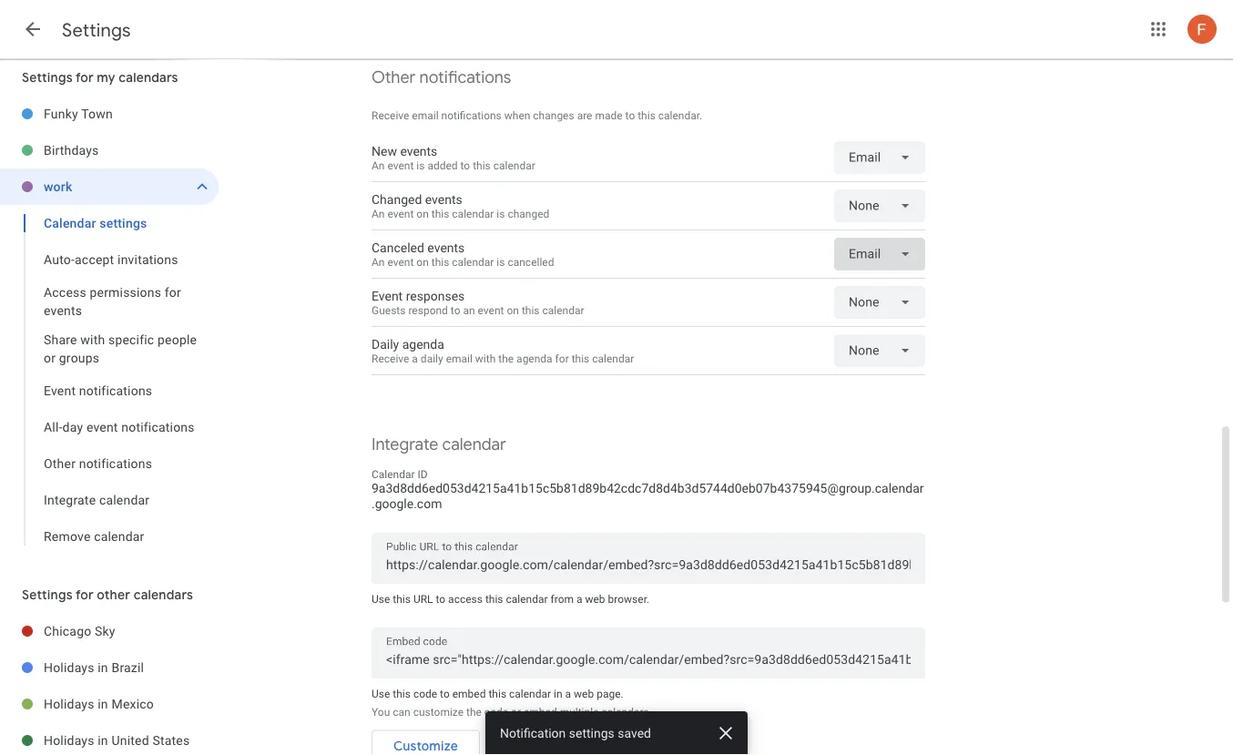 Task type: vqa. For each thing, say whether or not it's contained in the screenshot.
All-
yes



Task type: locate. For each thing, give the bounding box(es) containing it.
receive up new
[[372, 109, 409, 122]]

the inside the daily agenda receive a daily email with the agenda for this calendar
[[498, 352, 514, 365]]

0 horizontal spatial integrate
[[44, 492, 96, 507]]

calendar.
[[658, 109, 702, 122]]

1 horizontal spatial email
[[446, 352, 473, 365]]

2 vertical spatial on
[[507, 304, 519, 316]]

web up multiple
[[574, 688, 594, 700]]

1 vertical spatial a
[[576, 593, 582, 606]]

access
[[44, 285, 86, 300]]

a up multiple
[[565, 688, 571, 700]]

event inside settings for my calendars tree
[[44, 383, 76, 398]]

integrate calendar up id
[[372, 434, 506, 455]]

all-day event notifications
[[44, 419, 195, 434]]

calendar up the auto- on the left of the page
[[44, 215, 96, 230]]

2 receive from the top
[[372, 352, 409, 365]]

with inside share with specific people or groups
[[80, 332, 105, 347]]

calendars.
[[602, 706, 652, 719]]

on up responses
[[416, 255, 429, 268]]

settings
[[100, 215, 147, 230], [569, 725, 615, 740]]

calendar inside event responses guests respond to an event on this calendar
[[542, 304, 584, 316]]

0 horizontal spatial calendar
[[44, 215, 96, 230]]

1 horizontal spatial code
[[484, 706, 508, 719]]

0 vertical spatial on
[[416, 207, 429, 220]]

an inside changed events an event on this calendar is changed
[[372, 207, 385, 220]]

settings for settings for my calendars
[[22, 69, 73, 86]]

1 horizontal spatial embed
[[524, 706, 557, 719]]

settings down multiple
[[569, 725, 615, 740]]

use left url
[[372, 593, 390, 606]]

1 vertical spatial web
[[574, 688, 594, 700]]

this
[[638, 109, 656, 122], [473, 159, 491, 171], [431, 207, 449, 220], [431, 255, 449, 268], [522, 304, 540, 316], [572, 352, 590, 365], [393, 593, 411, 606], [485, 593, 503, 606], [393, 688, 411, 700], [489, 688, 506, 700]]

1 holidays from the top
[[44, 660, 94, 675]]

0 vertical spatial use
[[372, 593, 390, 606]]

use this code to embed this calendar in a web page.
[[372, 688, 624, 700]]

1 horizontal spatial calendar
[[372, 468, 415, 481]]

events down changed events an event on this calendar is changed
[[427, 240, 465, 255]]

0 vertical spatial event
[[372, 288, 403, 304]]

1 horizontal spatial the
[[498, 352, 514, 365]]

event inside event responses guests respond to an event on this calendar
[[478, 304, 504, 316]]

to up customize
[[440, 688, 450, 700]]

to inside 'new events an event is added to this calendar'
[[460, 159, 470, 171]]

0 horizontal spatial other
[[44, 456, 76, 471]]

calendars right my
[[119, 69, 178, 86]]

embed up customize
[[452, 688, 486, 700]]

0 vertical spatial an
[[372, 159, 385, 171]]

code
[[413, 688, 437, 700], [484, 706, 508, 719]]

agenda down event responses guests respond to an event on this calendar
[[516, 352, 553, 365]]

with right daily
[[475, 352, 496, 365]]

0 horizontal spatial code
[[413, 688, 437, 700]]

group
[[0, 205, 219, 555]]

agenda
[[402, 337, 444, 352], [516, 352, 553, 365]]

other notifications up 'new events an event is added to this calendar'
[[372, 67, 511, 88]]

agenda down respond
[[402, 337, 444, 352]]

events for new events
[[400, 144, 437, 159]]

integrate calendar
[[372, 434, 506, 455], [44, 492, 150, 507]]

event up changed
[[387, 159, 414, 171]]

events for changed events
[[425, 192, 462, 207]]

0 vertical spatial other
[[372, 67, 416, 88]]

0 vertical spatial email
[[412, 109, 439, 122]]

0 vertical spatial the
[[498, 352, 514, 365]]

event left respond
[[372, 288, 403, 304]]

1 horizontal spatial a
[[565, 688, 571, 700]]

a right from
[[576, 593, 582, 606]]

None text field
[[386, 647, 911, 672]]

integrate up the 'remove'
[[44, 492, 96, 507]]

integrate up id
[[372, 434, 438, 455]]

or
[[44, 350, 56, 365], [511, 706, 521, 719]]

calendar inside the calendar id 9a3d8dd6ed053d4215a41b15c5b81d89b42cdc7d8d4b3d5744d0eb07b4375945@group.calendar .google.com
[[372, 468, 415, 481]]

1 vertical spatial holidays
[[44, 696, 94, 711]]

1 horizontal spatial settings
[[569, 725, 615, 740]]

event for canceled
[[387, 255, 414, 268]]

2 vertical spatial is
[[497, 255, 505, 268]]

other notifications down all-day event notifications at the left bottom of the page
[[44, 456, 152, 471]]

changed
[[508, 207, 549, 220]]

on inside changed events an event on this calendar is changed
[[416, 207, 429, 220]]

3 holidays from the top
[[44, 733, 94, 748]]

settings for my calendars
[[22, 69, 178, 86]]

to right added
[[460, 159, 470, 171]]

an
[[372, 159, 385, 171], [372, 207, 385, 220], [372, 255, 385, 268]]

settings for other calendars tree
[[0, 613, 219, 755]]

0 vertical spatial settings
[[62, 18, 131, 41]]

a inside the daily agenda receive a daily email with the agenda for this calendar
[[412, 352, 418, 365]]

0 vertical spatial calendar
[[44, 215, 96, 230]]

receive left daily
[[372, 352, 409, 365]]

3 an from the top
[[372, 255, 385, 268]]

in left "mexico"
[[98, 696, 108, 711]]

0 vertical spatial receive
[[372, 109, 409, 122]]

url
[[413, 593, 433, 606]]

code down use this code to embed this calendar in a web page.
[[484, 706, 508, 719]]

receive
[[372, 109, 409, 122], [372, 352, 409, 365]]

1 horizontal spatial integrate calendar
[[372, 434, 506, 455]]

events down added
[[425, 192, 462, 207]]

settings heading
[[62, 18, 131, 41]]

notifications up when
[[419, 67, 511, 88]]

in left brazil on the left bottom of page
[[98, 660, 108, 675]]

other
[[372, 67, 416, 88], [44, 456, 76, 471]]

9a3d8dd6ed053d4215a41b15c5b81d89b42cdc7d8d4b3d5744d0eb07b4375945@group.calendar
[[372, 481, 924, 496]]

holidays in brazil tree item
[[0, 649, 219, 686]]

use
[[372, 593, 390, 606], [372, 688, 390, 700]]

daily
[[421, 352, 443, 365]]

event inside event responses guests respond to an event on this calendar
[[372, 288, 403, 304]]

this inside event responses guests respond to an event on this calendar
[[522, 304, 540, 316]]

1 use from the top
[[372, 593, 390, 606]]

0 horizontal spatial email
[[412, 109, 439, 122]]

an inside 'new events an event is added to this calendar'
[[372, 159, 385, 171]]

in up multiple
[[554, 688, 562, 700]]

2 holidays from the top
[[44, 696, 94, 711]]

1 vertical spatial settings
[[22, 69, 73, 86]]

holidays down chicago
[[44, 660, 94, 675]]

is left added
[[416, 159, 425, 171]]

daily agenda receive a daily email with the agenda for this calendar
[[372, 337, 634, 365]]

1 horizontal spatial integrate
[[372, 434, 438, 455]]

integrate inside settings for my calendars tree
[[44, 492, 96, 507]]

an up canceled
[[372, 207, 385, 220]]

0 horizontal spatial event
[[44, 383, 76, 398]]

web
[[585, 593, 605, 606], [574, 688, 594, 700]]

or down share
[[44, 350, 56, 365]]

use for use this url to access this calendar from a web browser.
[[372, 593, 390, 606]]

with up groups
[[80, 332, 105, 347]]

calendar inside group
[[44, 215, 96, 230]]

is left cancelled
[[497, 255, 505, 268]]

calendar
[[44, 215, 96, 230], [372, 468, 415, 481]]

holidays in mexico
[[44, 696, 154, 711]]

calendars up chicago sky link
[[134, 587, 193, 603]]

0 vertical spatial a
[[412, 352, 418, 365]]

saved
[[618, 725, 651, 740]]

the down event responses guests respond to an event on this calendar
[[498, 352, 514, 365]]

notifications down all-day event notifications at the left bottom of the page
[[79, 456, 152, 471]]

0 horizontal spatial a
[[412, 352, 418, 365]]

events
[[400, 144, 437, 159], [425, 192, 462, 207], [427, 240, 465, 255], [44, 303, 82, 318]]

on up the daily agenda receive a daily email with the agenda for this calendar
[[507, 304, 519, 316]]

event right an in the left of the page
[[478, 304, 504, 316]]

events right new
[[400, 144, 437, 159]]

email right daily
[[446, 352, 473, 365]]

web for page.
[[574, 688, 594, 700]]

0 horizontal spatial or
[[44, 350, 56, 365]]

event up responses
[[387, 255, 414, 268]]

new events an event is added to this calendar
[[372, 144, 535, 171]]

or down use this code to embed this calendar in a web page.
[[511, 706, 521, 719]]

settings for settings
[[62, 18, 131, 41]]

to inside event responses guests respond to an event on this calendar
[[451, 304, 460, 316]]

0 horizontal spatial with
[[80, 332, 105, 347]]

events inside 'new events an event is added to this calendar'
[[400, 144, 437, 159]]

1 vertical spatial an
[[372, 207, 385, 220]]

to
[[625, 109, 635, 122], [460, 159, 470, 171], [451, 304, 460, 316], [436, 593, 445, 606], [440, 688, 450, 700]]

other up new
[[372, 67, 416, 88]]

the
[[498, 352, 514, 365], [466, 706, 482, 719]]

settings inside group
[[100, 215, 147, 230]]

other inside settings for my calendars tree
[[44, 456, 76, 471]]

settings down 'work' link
[[100, 215, 147, 230]]

other
[[97, 587, 130, 603]]

events down access in the left top of the page
[[44, 303, 82, 318]]

a
[[412, 352, 418, 365], [576, 593, 582, 606], [565, 688, 571, 700]]

0 vertical spatial is
[[416, 159, 425, 171]]

integrate calendar up remove calendar
[[44, 492, 150, 507]]

calendars
[[119, 69, 178, 86], [134, 587, 193, 603]]

holidays down holidays in mexico
[[44, 733, 94, 748]]

event inside canceled events an event on this calendar is cancelled
[[387, 255, 414, 268]]

other notifications inside settings for my calendars tree
[[44, 456, 152, 471]]

.google.com
[[372, 496, 442, 511]]

event inside changed events an event on this calendar is changed
[[387, 207, 414, 220]]

1 vertical spatial or
[[511, 706, 521, 719]]

web right from
[[585, 593, 605, 606]]

work link
[[44, 168, 186, 205]]

event inside settings for my calendars tree
[[86, 419, 118, 434]]

0 vertical spatial other notifications
[[372, 67, 511, 88]]

on inside canceled events an event on this calendar is cancelled
[[416, 255, 429, 268]]

group containing calendar settings
[[0, 205, 219, 555]]

holidays
[[44, 660, 94, 675], [44, 696, 94, 711], [44, 733, 94, 748]]

an for canceled events
[[372, 255, 385, 268]]

0 vertical spatial code
[[413, 688, 437, 700]]

2 an from the top
[[372, 207, 385, 220]]

2 horizontal spatial a
[[576, 593, 582, 606]]

settings up 'funky'
[[22, 69, 73, 86]]

funky town tree item
[[0, 96, 219, 132]]

1 horizontal spatial event
[[372, 288, 403, 304]]

is left changed
[[497, 207, 505, 220]]

holidays in brazil
[[44, 660, 144, 675]]

1 vertical spatial the
[[466, 706, 482, 719]]

integrate
[[372, 434, 438, 455], [44, 492, 96, 507]]

email inside the daily agenda receive a daily email with the agenda for this calendar
[[446, 352, 473, 365]]

1 vertical spatial integrate calendar
[[44, 492, 150, 507]]

event right day
[[86, 419, 118, 434]]

for
[[76, 69, 94, 86], [165, 285, 181, 300], [555, 352, 569, 365], [76, 587, 94, 603]]

event
[[387, 159, 414, 171], [387, 207, 414, 220], [387, 255, 414, 268], [478, 304, 504, 316], [86, 419, 118, 434]]

event up all-
[[44, 383, 76, 398]]

0 vertical spatial or
[[44, 350, 56, 365]]

2 vertical spatial holidays
[[44, 733, 94, 748]]

1 vertical spatial email
[[446, 352, 473, 365]]

responses
[[406, 288, 465, 304]]

chicago sky
[[44, 623, 115, 638]]

is inside canceled events an event on this calendar is cancelled
[[497, 255, 505, 268]]

None text field
[[386, 552, 911, 578]]

0 horizontal spatial integrate calendar
[[44, 492, 150, 507]]

email
[[412, 109, 439, 122], [446, 352, 473, 365]]

daily
[[372, 337, 399, 352]]

access permissions for events
[[44, 285, 181, 318]]

this inside changed events an event on this calendar is changed
[[431, 207, 449, 220]]

notifications
[[419, 67, 511, 88], [441, 109, 502, 122], [79, 383, 152, 398], [121, 419, 195, 434], [79, 456, 152, 471]]

1 vertical spatial other
[[44, 456, 76, 471]]

in left the united
[[98, 733, 108, 748]]

a for use this url to access this calendar from a web browser.
[[576, 593, 582, 606]]

canceled
[[372, 240, 424, 255]]

1 vertical spatial calendar
[[372, 468, 415, 481]]

0 vertical spatial calendars
[[119, 69, 178, 86]]

2 use from the top
[[372, 688, 390, 700]]

an inside canceled events an event on this calendar is cancelled
[[372, 255, 385, 268]]

2 vertical spatial an
[[372, 255, 385, 268]]

embed
[[452, 688, 486, 700], [524, 706, 557, 719]]

remove
[[44, 529, 91, 544]]

cancelled
[[508, 255, 554, 268]]

is inside changed events an event on this calendar is changed
[[497, 207, 505, 220]]

receive inside the daily agenda receive a daily email with the agenda for this calendar
[[372, 352, 409, 365]]

1 horizontal spatial with
[[475, 352, 496, 365]]

events inside canceled events an event on this calendar is cancelled
[[427, 240, 465, 255]]

on
[[416, 207, 429, 220], [416, 255, 429, 268], [507, 304, 519, 316]]

settings
[[62, 18, 131, 41], [22, 69, 73, 86], [22, 587, 73, 603]]

with
[[80, 332, 105, 347], [475, 352, 496, 365]]

on inside event responses guests respond to an event on this calendar
[[507, 304, 519, 316]]

holidays down the holidays in brazil
[[44, 696, 94, 711]]

0 vertical spatial holidays
[[44, 660, 94, 675]]

2 vertical spatial settings
[[22, 587, 73, 603]]

1 receive from the top
[[372, 109, 409, 122]]

calendar left id
[[372, 468, 415, 481]]

0 vertical spatial integrate calendar
[[372, 434, 506, 455]]

to right made
[[625, 109, 635, 122]]

events inside changed events an event on this calendar is changed
[[425, 192, 462, 207]]

an up guests
[[372, 255, 385, 268]]

people
[[158, 332, 197, 347]]

is for changed events
[[497, 207, 505, 220]]

1 horizontal spatial other
[[372, 67, 416, 88]]

1 vertical spatial settings
[[569, 725, 615, 740]]

is
[[416, 159, 425, 171], [497, 207, 505, 220], [497, 255, 505, 268]]

1 vertical spatial use
[[372, 688, 390, 700]]

use up you
[[372, 688, 390, 700]]

united
[[112, 733, 149, 748]]

event notifications
[[44, 383, 152, 398]]

added
[[427, 159, 458, 171]]

1 vertical spatial on
[[416, 255, 429, 268]]

1 an from the top
[[372, 159, 385, 171]]

on up canceled
[[416, 207, 429, 220]]

1 vertical spatial calendars
[[134, 587, 193, 603]]

1 vertical spatial other notifications
[[44, 456, 152, 471]]

0 horizontal spatial other notifications
[[44, 456, 152, 471]]

to left an in the left of the page
[[451, 304, 460, 316]]

birthdays
[[44, 143, 99, 158]]

0 horizontal spatial the
[[466, 706, 482, 719]]

calendars for settings for my calendars
[[119, 69, 178, 86]]

event up canceled
[[387, 207, 414, 220]]

embed up notification
[[524, 706, 557, 719]]

in
[[98, 660, 108, 675], [554, 688, 562, 700], [98, 696, 108, 711], [98, 733, 108, 748]]

notifications up 'new events an event is added to this calendar'
[[441, 109, 502, 122]]

holidays in united states
[[44, 733, 190, 748]]

event for event notifications
[[44, 383, 76, 398]]

permissions
[[90, 285, 161, 300]]

an up changed
[[372, 159, 385, 171]]

code up customize
[[413, 688, 437, 700]]

web for browser.
[[585, 593, 605, 606]]

0 vertical spatial web
[[585, 593, 605, 606]]

0 vertical spatial settings
[[100, 215, 147, 230]]

other down all-
[[44, 456, 76, 471]]

event inside 'new events an event is added to this calendar'
[[387, 159, 414, 171]]

settings up settings for my calendars
[[62, 18, 131, 41]]

1 vertical spatial integrate
[[44, 492, 96, 507]]

holidays in brazil link
[[44, 649, 219, 686]]

1 vertical spatial event
[[44, 383, 76, 398]]

other notifications
[[372, 67, 511, 88], [44, 456, 152, 471]]

the down use this code to embed this calendar in a web page.
[[466, 706, 482, 719]]

0 vertical spatial with
[[80, 332, 105, 347]]

0 vertical spatial embed
[[452, 688, 486, 700]]

settings up chicago
[[22, 587, 73, 603]]

1 horizontal spatial or
[[511, 706, 521, 719]]

email up 'new events an event is added to this calendar'
[[412, 109, 439, 122]]

2 vertical spatial a
[[565, 688, 571, 700]]

0 horizontal spatial settings
[[100, 215, 147, 230]]

a left daily
[[412, 352, 418, 365]]

1 vertical spatial with
[[475, 352, 496, 365]]

1 vertical spatial receive
[[372, 352, 409, 365]]

None field
[[834, 141, 925, 174], [834, 189, 925, 222], [834, 238, 925, 270], [834, 286, 925, 319], [834, 334, 925, 367], [834, 141, 925, 174], [834, 189, 925, 222], [834, 238, 925, 270], [834, 286, 925, 319], [834, 334, 925, 367]]

1 vertical spatial is
[[497, 207, 505, 220]]

funky
[[44, 106, 78, 121]]

town
[[81, 106, 113, 121]]



Task type: describe. For each thing, give the bounding box(es) containing it.
holidays for holidays in united states
[[44, 733, 94, 748]]

day
[[62, 419, 83, 434]]

1 vertical spatial embed
[[524, 706, 557, 719]]

settings for my calendars tree
[[0, 96, 219, 555]]

calendar inside the daily agenda receive a daily email with the agenda for this calendar
[[592, 352, 634, 365]]

chicago sky link
[[44, 613, 219, 649]]

is inside 'new events an event is added to this calendar'
[[416, 159, 425, 171]]

an
[[463, 304, 475, 316]]

go back image
[[22, 18, 44, 40]]

when
[[504, 109, 530, 122]]

calendar id 9a3d8dd6ed053d4215a41b15c5b81d89b42cdc7d8d4b3d5744d0eb07b4375945@group.calendar .google.com
[[372, 468, 924, 511]]

specific
[[108, 332, 154, 347]]

changed events an event on this calendar is changed
[[372, 192, 549, 220]]

events inside access permissions for events
[[44, 303, 82, 318]]

event responses guests respond to an event on this calendar
[[372, 288, 584, 316]]

chicago sky tree item
[[0, 613, 219, 649]]

an for new events
[[372, 159, 385, 171]]

0 horizontal spatial agenda
[[402, 337, 444, 352]]

calendar for calendar settings
[[44, 215, 96, 230]]

birthdays tree item
[[0, 132, 219, 168]]

notifications down event notifications
[[121, 419, 195, 434]]

holidays in united states tree item
[[0, 722, 219, 755]]

is for canceled events
[[497, 255, 505, 268]]

states
[[152, 733, 190, 748]]

or inside share with specific people or groups
[[44, 350, 56, 365]]

use this url to access this calendar from a web browser.
[[372, 593, 649, 606]]

changed
[[372, 192, 422, 207]]

in for brazil
[[98, 660, 108, 675]]

auto-accept invitations
[[44, 252, 178, 267]]

holidays in mexico link
[[44, 686, 219, 722]]

an for changed events
[[372, 207, 385, 220]]

calendar inside changed events an event on this calendar is changed
[[452, 207, 494, 220]]

from
[[551, 593, 574, 606]]

integrate calendar inside group
[[44, 492, 150, 507]]

all-
[[44, 419, 62, 434]]

access
[[448, 593, 483, 606]]

in for united
[[98, 733, 108, 748]]

groups
[[59, 350, 99, 365]]

customize
[[393, 738, 458, 755]]

id
[[418, 468, 428, 481]]

remove calendar
[[44, 529, 144, 544]]

a for use this code to embed this calendar in a web page.
[[565, 688, 571, 700]]

0 horizontal spatial embed
[[452, 688, 486, 700]]

multiple
[[560, 706, 599, 719]]

you
[[372, 706, 390, 719]]

for inside the daily agenda receive a daily email with the agenda for this calendar
[[555, 352, 569, 365]]

with inside the daily agenda receive a daily email with the agenda for this calendar
[[475, 352, 496, 365]]

funky town
[[44, 106, 113, 121]]

holidays for holidays in mexico
[[44, 696, 94, 711]]

page.
[[597, 688, 624, 700]]

this inside canceled events an event on this calendar is cancelled
[[431, 255, 449, 268]]

invitations
[[118, 252, 178, 267]]

notification settings saved
[[500, 725, 651, 740]]

settings for settings for other calendars
[[22, 587, 73, 603]]

calendars for settings for other calendars
[[134, 587, 193, 603]]

1 horizontal spatial agenda
[[516, 352, 553, 365]]

holidays in united states link
[[44, 722, 219, 755]]

can
[[393, 706, 410, 719]]

0 vertical spatial integrate
[[372, 434, 438, 455]]

respond
[[408, 304, 448, 316]]

notification
[[500, 725, 566, 740]]

made
[[595, 109, 623, 122]]

settings for other calendars
[[22, 587, 193, 603]]

customize
[[413, 706, 464, 719]]

share
[[44, 332, 77, 347]]

are
[[577, 109, 592, 122]]

notifications up all-day event notifications at the left bottom of the page
[[79, 383, 152, 398]]

auto-
[[44, 252, 75, 267]]

changes
[[533, 109, 574, 122]]

use for use this code to embed this calendar in a web page.
[[372, 688, 390, 700]]

birthdays link
[[44, 132, 219, 168]]

in for mexico
[[98, 696, 108, 711]]

holidays in mexico tree item
[[0, 686, 219, 722]]

receive email notifications when changes are made to this calendar.
[[372, 109, 702, 122]]

share with specific people or groups
[[44, 332, 197, 365]]

work tree item
[[0, 168, 219, 205]]

chicago
[[44, 623, 91, 638]]

event for changed
[[387, 207, 414, 220]]

calendar inside canceled events an event on this calendar is cancelled
[[452, 255, 494, 268]]

settings for calendar
[[100, 215, 147, 230]]

my
[[97, 69, 115, 86]]

settings for notification
[[569, 725, 615, 740]]

browser.
[[608, 593, 649, 606]]

brazil
[[112, 660, 144, 675]]

guests
[[372, 304, 406, 316]]

1 vertical spatial code
[[484, 706, 508, 719]]

holidays for holidays in brazil
[[44, 660, 94, 675]]

on for canceled
[[416, 255, 429, 268]]

this inside the daily agenda receive a daily email with the agenda for this calendar
[[572, 352, 590, 365]]

sky
[[95, 623, 115, 638]]

event for event responses guests respond to an event on this calendar
[[372, 288, 403, 304]]

calendar settings
[[44, 215, 147, 230]]

event for new
[[387, 159, 414, 171]]

this inside 'new events an event is added to this calendar'
[[473, 159, 491, 171]]

calendar inside 'new events an event is added to this calendar'
[[493, 159, 535, 171]]

1 horizontal spatial other notifications
[[372, 67, 511, 88]]

on for changed
[[416, 207, 429, 220]]

new
[[372, 144, 397, 159]]

events for canceled events
[[427, 240, 465, 255]]

calendar for calendar id 9a3d8dd6ed053d4215a41b15c5b81d89b42cdc7d8d4b3d5744d0eb07b4375945@group.calendar .google.com
[[372, 468, 415, 481]]

to right url
[[436, 593, 445, 606]]

you can customize the code or embed multiple calendars.
[[372, 706, 652, 719]]

for inside access permissions for events
[[165, 285, 181, 300]]

accept
[[75, 252, 114, 267]]

work
[[44, 179, 72, 194]]

canceled events an event on this calendar is cancelled
[[372, 240, 554, 268]]

mexico
[[112, 696, 154, 711]]



